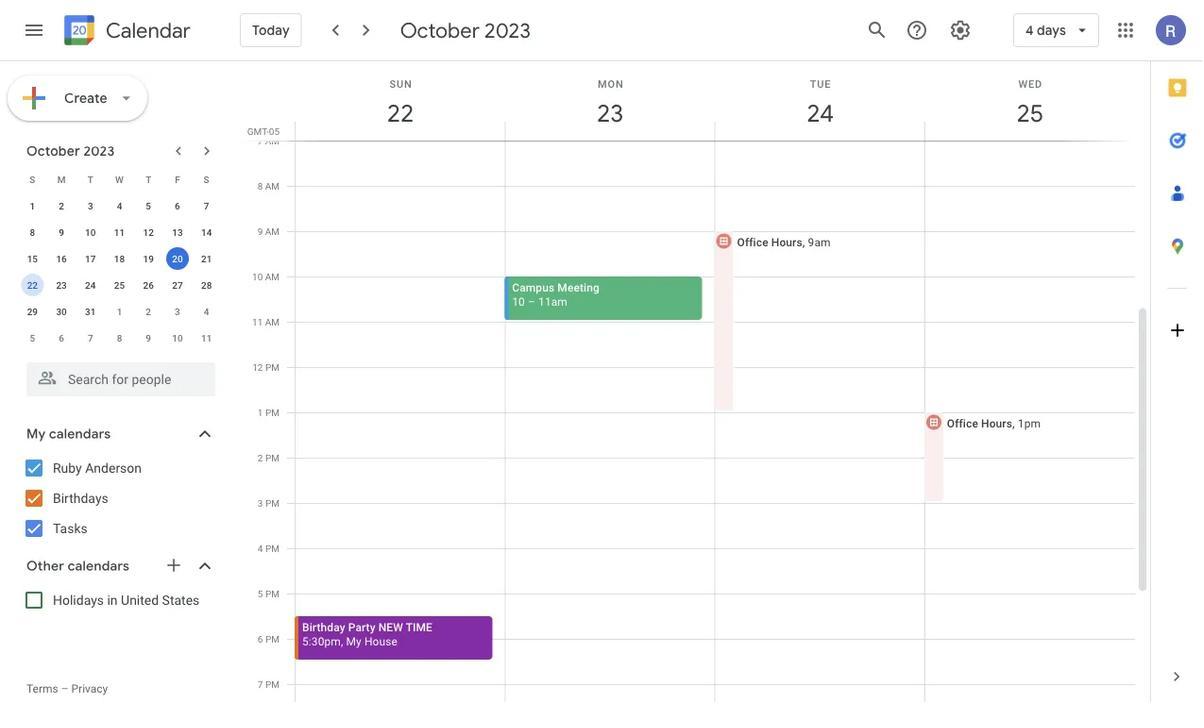 Task type: describe. For each thing, give the bounding box(es) containing it.
row containing 1
[[18, 193, 221, 219]]

9am
[[808, 236, 831, 249]]

0 horizontal spatial 8
[[30, 227, 35, 238]]

0 horizontal spatial 3
[[88, 200, 93, 212]]

am for 7 am
[[265, 135, 280, 146]]

am for 9 am
[[265, 226, 280, 237]]

row containing 15
[[18, 246, 221, 272]]

7 for 'november 7' element
[[88, 333, 93, 344]]

0 horizontal spatial 9
[[59, 227, 64, 238]]

9 am
[[258, 226, 280, 237]]

birthday party new time 5:30pm , my house
[[302, 621, 433, 649]]

row containing 22
[[18, 272, 221, 299]]

1 pm
[[258, 407, 280, 419]]

11 element
[[108, 221, 131, 244]]

1 s from the left
[[30, 174, 35, 185]]

other calendars button
[[4, 552, 234, 582]]

0 horizontal spatial 2
[[59, 200, 64, 212]]

05
[[269, 126, 280, 137]]

create button
[[8, 76, 147, 121]]

mon 23
[[596, 78, 624, 129]]

4 pm
[[258, 543, 280, 555]]

6 for 6 pm
[[258, 634, 263, 645]]

20
[[172, 253, 183, 265]]

7 pm
[[258, 679, 280, 691]]

2 for november 2 element
[[146, 306, 151, 317]]

office hours , 1pm
[[947, 417, 1041, 430]]

21
[[201, 253, 212, 265]]

25 inside october 2023 grid
[[114, 280, 125, 291]]

26 element
[[137, 274, 160, 297]]

2 for 2 pm
[[258, 453, 263, 464]]

pm for 5 pm
[[265, 589, 280, 600]]

holidays in united states
[[53, 593, 200, 609]]

calendar
[[106, 17, 191, 44]]

office for office hours , 1pm
[[947, 417, 979, 430]]

28
[[201, 280, 212, 291]]

terms link
[[26, 683, 58, 696]]

november 4 element
[[195, 300, 218, 323]]

10 for november 10 element
[[172, 333, 183, 344]]

1 for 1 pm
[[258, 407, 263, 419]]

terms
[[26, 683, 58, 696]]

calendar heading
[[102, 17, 191, 44]]

20 cell
[[163, 246, 192, 272]]

27
[[172, 280, 183, 291]]

calendars for my calendars
[[49, 426, 111, 443]]

25 inside wed 25
[[1016, 98, 1043, 129]]

22 element
[[21, 274, 44, 297]]

29 element
[[21, 300, 44, 323]]

– inside campus meeting 10 – 11am
[[528, 295, 536, 309]]

november 1 element
[[108, 300, 131, 323]]

my calendars
[[26, 426, 111, 443]]

0 horizontal spatial october
[[26, 143, 80, 160]]

15
[[27, 253, 38, 265]]

10 am
[[252, 271, 280, 283]]

in
[[107, 593, 118, 609]]

10 element
[[79, 221, 102, 244]]

6 for november 6 element at the left of page
[[59, 333, 64, 344]]

pm for 3 pm
[[265, 498, 280, 509]]

0 horizontal spatial 1
[[30, 200, 35, 212]]

hours for 9am
[[772, 236, 803, 249]]

30 element
[[50, 300, 73, 323]]

10 for 10 am
[[252, 271, 263, 283]]

20, today element
[[166, 248, 189, 270]]

18
[[114, 253, 125, 265]]

11 for november 11 element
[[201, 333, 212, 344]]

wed 25
[[1016, 78, 1043, 129]]

Search for people text field
[[38, 363, 204, 397]]

6 pm
[[258, 634, 280, 645]]

november 9 element
[[137, 327, 160, 350]]

28 element
[[195, 274, 218, 297]]

14
[[201, 227, 212, 238]]

31 element
[[79, 300, 102, 323]]

17
[[85, 253, 96, 265]]

25 link
[[1009, 92, 1052, 135]]

row group containing 1
[[18, 193, 221, 351]]

0 horizontal spatial –
[[61, 683, 69, 696]]

add other calendars image
[[164, 557, 183, 575]]

24 element
[[79, 274, 102, 297]]

pm for 1 pm
[[265, 407, 280, 419]]

calendars for other calendars
[[68, 558, 130, 575]]

1 for november 1 element
[[117, 306, 122, 317]]

25 column header
[[925, 61, 1136, 141]]

privacy
[[71, 683, 108, 696]]

1 t from the left
[[88, 174, 93, 185]]

holidays
[[53, 593, 104, 609]]

10 for 10 element
[[85, 227, 96, 238]]

tue
[[811, 78, 832, 90]]

24 column header
[[715, 61, 926, 141]]

hours for 1pm
[[982, 417, 1013, 430]]

22 link
[[379, 92, 422, 135]]

time
[[406, 621, 433, 634]]

12 for 12 pm
[[253, 362, 263, 373]]

pm for 4 pm
[[265, 543, 280, 555]]

4 days button
[[1014, 8, 1100, 53]]

ruby anderson
[[53, 461, 142, 476]]

22 inside cell
[[27, 280, 38, 291]]

pm for 7 pm
[[265, 679, 280, 691]]

15 element
[[21, 248, 44, 270]]

anderson
[[85, 461, 142, 476]]

house
[[365, 635, 398, 649]]

pm for 12 pm
[[265, 362, 280, 373]]

birthday
[[302, 621, 345, 634]]

7 for 7 pm
[[258, 679, 263, 691]]

14 element
[[195, 221, 218, 244]]

1pm
[[1018, 417, 1041, 430]]

office hours , 9am
[[737, 236, 831, 249]]

am for 8 am
[[265, 180, 280, 192]]

today
[[252, 22, 290, 39]]

meeting
[[558, 281, 600, 294]]

27 element
[[166, 274, 189, 297]]

create
[[64, 90, 108, 107]]

9 for 9 am
[[258, 226, 263, 237]]

16 element
[[50, 248, 73, 270]]

10 inside campus meeting 10 – 11am
[[512, 295, 525, 309]]

sun 22
[[386, 78, 413, 129]]

birthdays
[[53, 491, 108, 506]]

m
[[57, 174, 66, 185]]

days
[[1037, 22, 1067, 39]]

november 2 element
[[137, 300, 160, 323]]

my inside birthday party new time 5:30pm , my house
[[346, 635, 362, 649]]

11 am
[[252, 317, 280, 328]]

am for 11 am
[[265, 317, 280, 328]]

party
[[348, 621, 376, 634]]

5 for 5 pm
[[258, 589, 263, 600]]

tasks
[[53, 521, 88, 537]]

0 vertical spatial october
[[400, 17, 480, 43]]

terms – privacy
[[26, 683, 108, 696]]

gmt-
[[247, 126, 269, 137]]

gmt-05
[[247, 126, 280, 137]]

7 am
[[258, 135, 280, 146]]

2 s from the left
[[204, 174, 209, 185]]

3 pm
[[258, 498, 280, 509]]

tue 24
[[806, 78, 833, 129]]

13 element
[[166, 221, 189, 244]]

4 days
[[1026, 22, 1067, 39]]

other calendars
[[26, 558, 130, 575]]

30
[[56, 306, 67, 317]]

f
[[175, 174, 180, 185]]

row containing 8
[[18, 219, 221, 246]]

other
[[26, 558, 64, 575]]



Task type: vqa. For each thing, say whether or not it's contained in the screenshot.


Task type: locate. For each thing, give the bounding box(es) containing it.
4 down 28 element
[[204, 306, 209, 317]]

8 down november 1 element
[[117, 333, 122, 344]]

1 up 'november 8' element
[[117, 306, 122, 317]]

calendars up 'ruby'
[[49, 426, 111, 443]]

0 vertical spatial office
[[737, 236, 769, 249]]

12 inside row group
[[143, 227, 154, 238]]

pm up 5 pm
[[265, 543, 280, 555]]

4 down 3 pm at the left
[[258, 543, 263, 555]]

7 down 6 pm
[[258, 679, 263, 691]]

1 horizontal spatial t
[[146, 174, 151, 185]]

row up 18 element
[[18, 219, 221, 246]]

10 up 11 am
[[252, 271, 263, 283]]

1 horizontal spatial 11
[[201, 333, 212, 344]]

7 for 7 am
[[258, 135, 263, 146]]

0 vertical spatial 1
[[30, 200, 35, 212]]

25 down 18
[[114, 280, 125, 291]]

, left 1pm
[[1013, 417, 1015, 430]]

4 inside popup button
[[1026, 22, 1034, 39]]

11 for 11 'element' at the left of page
[[114, 227, 125, 238]]

0 vertical spatial 11
[[114, 227, 125, 238]]

october 2023 grid
[[18, 166, 221, 351]]

0 vertical spatial 8
[[258, 180, 263, 192]]

4 pm from the top
[[265, 498, 280, 509]]

mon
[[598, 78, 624, 90]]

0 horizontal spatial ,
[[341, 635, 343, 649]]

1 vertical spatial 23
[[56, 280, 67, 291]]

12 element
[[137, 221, 160, 244]]

2 horizontal spatial 3
[[258, 498, 263, 509]]

1 up 15 'element'
[[30, 200, 35, 212]]

pm up 3 pm at the left
[[265, 453, 280, 464]]

1 horizontal spatial 24
[[806, 98, 833, 129]]

13
[[172, 227, 183, 238]]

november 10 element
[[166, 327, 189, 350]]

hours left 1pm
[[982, 417, 1013, 430]]

23 down the 'mon'
[[596, 98, 623, 129]]

23 element
[[50, 274, 73, 297]]

1 vertical spatial 2023
[[84, 143, 115, 160]]

25 down wed
[[1016, 98, 1043, 129]]

office left 1pm
[[947, 417, 979, 430]]

0 horizontal spatial 22
[[27, 280, 38, 291]]

tab list
[[1152, 61, 1204, 651]]

24 down tue
[[806, 98, 833, 129]]

pm
[[265, 362, 280, 373], [265, 407, 280, 419], [265, 453, 280, 464], [265, 498, 280, 509], [265, 543, 280, 555], [265, 589, 280, 600], [265, 634, 280, 645], [265, 679, 280, 691]]

12
[[143, 227, 154, 238], [253, 362, 263, 373]]

0 horizontal spatial 11
[[114, 227, 125, 238]]

1 vertical spatial 1
[[117, 306, 122, 317]]

21 element
[[195, 248, 218, 270]]

1 vertical spatial 2
[[146, 306, 151, 317]]

11 up 18
[[114, 227, 125, 238]]

pm down 6 pm
[[265, 679, 280, 691]]

row down 18 element
[[18, 272, 221, 299]]

row up 'november 8' element
[[18, 299, 221, 325]]

7
[[258, 135, 263, 146], [204, 200, 209, 212], [88, 333, 93, 344], [258, 679, 263, 691]]

2 am from the top
[[265, 180, 280, 192]]

0 horizontal spatial hours
[[772, 236, 803, 249]]

9 for november 9 element
[[146, 333, 151, 344]]

5 inside november 5 element
[[30, 333, 35, 344]]

19
[[143, 253, 154, 265]]

w
[[115, 174, 124, 185]]

s
[[30, 174, 35, 185], [204, 174, 209, 185]]

9
[[258, 226, 263, 237], [59, 227, 64, 238], [146, 333, 151, 344]]

1 horizontal spatial 3
[[175, 306, 180, 317]]

1 vertical spatial 8
[[30, 227, 35, 238]]

8 am
[[258, 180, 280, 192]]

8 for 8 am
[[258, 180, 263, 192]]

row containing 29
[[18, 299, 221, 325]]

2 vertical spatial 1
[[258, 407, 263, 419]]

1 vertical spatial october 2023
[[26, 143, 115, 160]]

4 am from the top
[[265, 271, 280, 283]]

0 vertical spatial calendars
[[49, 426, 111, 443]]

22 up 29
[[27, 280, 38, 291]]

29
[[27, 306, 38, 317]]

10 inside 10 element
[[85, 227, 96, 238]]

8 for 'november 8' element
[[117, 333, 122, 344]]

ruby
[[53, 461, 82, 476]]

17 element
[[79, 248, 102, 270]]

grid containing 22
[[242, 61, 1151, 704]]

2 down the m
[[59, 200, 64, 212]]

my calendars button
[[4, 420, 234, 450]]

1 vertical spatial 3
[[175, 306, 180, 317]]

16
[[56, 253, 67, 265]]

7 down 31 element
[[88, 333, 93, 344]]

18 element
[[108, 248, 131, 270]]

22 column header
[[295, 61, 506, 141]]

4 for 4 pm
[[258, 543, 263, 555]]

1 horizontal spatial office
[[947, 417, 979, 430]]

6 inside grid
[[258, 634, 263, 645]]

9 inside grid
[[258, 226, 263, 237]]

0 vertical spatial 2023
[[485, 17, 531, 43]]

privacy link
[[71, 683, 108, 696]]

1 horizontal spatial s
[[204, 174, 209, 185]]

6 up 13 element on the left top
[[175, 200, 180, 212]]

2023
[[485, 17, 531, 43], [84, 143, 115, 160]]

s left the m
[[30, 174, 35, 185]]

5
[[146, 200, 151, 212], [30, 333, 35, 344], [258, 589, 263, 600]]

1 horizontal spatial 1
[[117, 306, 122, 317]]

sun
[[390, 78, 412, 90]]

12 down 11 am
[[253, 362, 263, 373]]

am
[[265, 135, 280, 146], [265, 180, 280, 192], [265, 226, 280, 237], [265, 271, 280, 283], [265, 317, 280, 328]]

25 element
[[108, 274, 131, 297]]

1 vertical spatial my
[[346, 635, 362, 649]]

2
[[59, 200, 64, 212], [146, 306, 151, 317], [258, 453, 263, 464]]

october 2023 up the m
[[26, 143, 115, 160]]

1 vertical spatial –
[[61, 683, 69, 696]]

10
[[85, 227, 96, 238], [252, 271, 263, 283], [512, 295, 525, 309], [172, 333, 183, 344]]

0 horizontal spatial my
[[26, 426, 46, 443]]

hours left "9am"
[[772, 236, 803, 249]]

10 inside november 10 element
[[172, 333, 183, 344]]

0 vertical spatial 6
[[175, 200, 180, 212]]

,
[[803, 236, 805, 249], [1013, 417, 1015, 430], [341, 635, 343, 649]]

4 left days
[[1026, 22, 1034, 39]]

0 horizontal spatial 6
[[59, 333, 64, 344]]

1 am from the top
[[265, 135, 280, 146]]

october up the m
[[26, 143, 80, 160]]

23 link
[[589, 92, 632, 135]]

1 horizontal spatial 5
[[146, 200, 151, 212]]

2 vertical spatial 2
[[258, 453, 263, 464]]

1 vertical spatial hours
[[982, 417, 1013, 430]]

23
[[596, 98, 623, 129], [56, 280, 67, 291]]

11 for 11 am
[[252, 317, 263, 328]]

0 vertical spatial october 2023
[[400, 17, 531, 43]]

row group
[[18, 193, 221, 351]]

1 horizontal spatial 12
[[253, 362, 263, 373]]

row up 25 element
[[18, 246, 221, 272]]

2 horizontal spatial 9
[[258, 226, 263, 237]]

2 pm
[[258, 453, 280, 464]]

7 left 05
[[258, 135, 263, 146]]

1 vertical spatial 11
[[252, 317, 263, 328]]

22 down sun
[[386, 98, 413, 129]]

23 inside row group
[[56, 280, 67, 291]]

1 vertical spatial 24
[[85, 280, 96, 291]]

0 vertical spatial –
[[528, 295, 536, 309]]

24 inside 'element'
[[85, 280, 96, 291]]

2 vertical spatial 5
[[258, 589, 263, 600]]

today button
[[240, 8, 302, 53]]

, down birthday
[[341, 635, 343, 649]]

9 up 10 am
[[258, 226, 263, 237]]

1 vertical spatial 5
[[30, 333, 35, 344]]

pm for 6 pm
[[265, 634, 280, 645]]

1 horizontal spatial 25
[[1016, 98, 1043, 129]]

3 down 2 pm
[[258, 498, 263, 509]]

1 horizontal spatial october 2023
[[400, 17, 531, 43]]

12 for 12
[[143, 227, 154, 238]]

6 row from the top
[[18, 299, 221, 325]]

4 for november 4 element
[[204, 306, 209, 317]]

0 vertical spatial 24
[[806, 98, 833, 129]]

8 pm from the top
[[265, 679, 280, 691]]

calendar element
[[60, 11, 191, 53]]

october
[[400, 17, 480, 43], [26, 143, 80, 160]]

pm up 1 pm
[[265, 362, 280, 373]]

10 up 17
[[85, 227, 96, 238]]

5 down 29 element
[[30, 333, 35, 344]]

5 pm from the top
[[265, 543, 280, 555]]

3 row from the top
[[18, 219, 221, 246]]

november 11 element
[[195, 327, 218, 350]]

7 pm from the top
[[265, 634, 280, 645]]

pm up 6 pm
[[265, 589, 280, 600]]

3 up 10 element
[[88, 200, 93, 212]]

0 horizontal spatial 24
[[85, 280, 96, 291]]

11am
[[539, 295, 568, 309]]

19 element
[[137, 248, 160, 270]]

october up sun
[[400, 17, 480, 43]]

2 horizontal spatial 8
[[258, 180, 263, 192]]

settings menu image
[[949, 19, 972, 42]]

1 horizontal spatial ,
[[803, 236, 805, 249]]

12 up 19
[[143, 227, 154, 238]]

23 up 30
[[56, 280, 67, 291]]

– right terms
[[61, 683, 69, 696]]

pm for 2 pm
[[265, 453, 280, 464]]

1 inside grid
[[258, 407, 263, 419]]

campus meeting 10 – 11am
[[512, 281, 600, 309]]

1 horizontal spatial 2
[[146, 306, 151, 317]]

1 down 12 pm
[[258, 407, 263, 419]]

5 up "12" element
[[146, 200, 151, 212]]

24 down 17
[[85, 280, 96, 291]]

6 down 30 element
[[59, 333, 64, 344]]

november 6 element
[[50, 327, 73, 350]]

new
[[379, 621, 403, 634]]

2 vertical spatial ,
[[341, 635, 343, 649]]

4 up 11 'element' at the left of page
[[117, 200, 122, 212]]

am up 9 am
[[265, 180, 280, 192]]

7 up 14 element
[[204, 200, 209, 212]]

22 cell
[[18, 272, 47, 299]]

wed
[[1019, 78, 1043, 90]]

row down november 1 element
[[18, 325, 221, 351]]

1 vertical spatial 25
[[114, 280, 125, 291]]

november 7 element
[[79, 327, 102, 350]]

– down the campus
[[528, 295, 536, 309]]

1 horizontal spatial my
[[346, 635, 362, 649]]

26
[[143, 280, 154, 291]]

office left "9am"
[[737, 236, 769, 249]]

22 inside column header
[[386, 98, 413, 129]]

0 horizontal spatial t
[[88, 174, 93, 185]]

6 pm from the top
[[265, 589, 280, 600]]

0 horizontal spatial october 2023
[[26, 143, 115, 160]]

calendars
[[49, 426, 111, 443], [68, 558, 130, 575]]

2 vertical spatial 6
[[258, 634, 263, 645]]

my
[[26, 426, 46, 443], [346, 635, 362, 649]]

5 down 4 pm
[[258, 589, 263, 600]]

25
[[1016, 98, 1043, 129], [114, 280, 125, 291]]

–
[[528, 295, 536, 309], [61, 683, 69, 696]]

1 horizontal spatial 8
[[117, 333, 122, 344]]

1 pm from the top
[[265, 362, 280, 373]]

1 horizontal spatial 23
[[596, 98, 623, 129]]

31
[[85, 306, 96, 317]]

office for office hours , 9am
[[737, 236, 769, 249]]

0 horizontal spatial 23
[[56, 280, 67, 291]]

2 up november 9 element
[[146, 306, 151, 317]]

grid
[[242, 61, 1151, 704]]

pm down 2 pm
[[265, 498, 280, 509]]

calendars up in
[[68, 558, 130, 575]]

states
[[162, 593, 200, 609]]

10 down the campus
[[512, 295, 525, 309]]

my calendars list
[[4, 454, 234, 544]]

campus
[[512, 281, 555, 294]]

2 horizontal spatial 2
[[258, 453, 263, 464]]

2 vertical spatial 8
[[117, 333, 122, 344]]

november 5 element
[[21, 327, 44, 350]]

5 pm
[[258, 589, 280, 600]]

1 horizontal spatial hours
[[982, 417, 1013, 430]]

4 for 4 days
[[1026, 22, 1034, 39]]

0 horizontal spatial 2023
[[84, 143, 115, 160]]

11 down 10 am
[[252, 317, 263, 328]]

0 horizontal spatial office
[[737, 236, 769, 249]]

2 t from the left
[[146, 174, 151, 185]]

9 up 16 element
[[59, 227, 64, 238]]

23 inside mon 23
[[596, 98, 623, 129]]

3 down 27 element
[[175, 306, 180, 317]]

12 pm
[[253, 362, 280, 373]]

3 pm from the top
[[265, 453, 280, 464]]

8 down 7 am
[[258, 180, 263, 192]]

1 horizontal spatial –
[[528, 295, 536, 309]]

None search field
[[0, 355, 234, 397]]

main drawer image
[[23, 19, 45, 42]]

, for 1pm
[[1013, 417, 1015, 430]]

s right "f"
[[204, 174, 209, 185]]

2 row from the top
[[18, 193, 221, 219]]

2 vertical spatial 11
[[201, 333, 212, 344]]

1 inside november 1 element
[[117, 306, 122, 317]]

0 horizontal spatial 25
[[114, 280, 125, 291]]

5 am from the top
[[265, 317, 280, 328]]

pm up 2 pm
[[265, 407, 280, 419]]

11 inside 'element'
[[114, 227, 125, 238]]

7 row from the top
[[18, 325, 221, 351]]

22
[[386, 98, 413, 129], [27, 280, 38, 291]]

24 inside column header
[[806, 98, 833, 129]]

office
[[737, 236, 769, 249], [947, 417, 979, 430]]

0 vertical spatial ,
[[803, 236, 805, 249]]

5 for november 5 element
[[30, 333, 35, 344]]

0 horizontal spatial 5
[[30, 333, 35, 344]]

0 horizontal spatial s
[[30, 174, 35, 185]]

row down w
[[18, 193, 221, 219]]

am up 12 pm
[[265, 317, 280, 328]]

0 vertical spatial 22
[[386, 98, 413, 129]]

1 vertical spatial october
[[26, 143, 80, 160]]

0 vertical spatial 25
[[1016, 98, 1043, 129]]

3 for november 3 element
[[175, 306, 180, 317]]

, inside birthday party new time 5:30pm , my house
[[341, 635, 343, 649]]

1 row from the top
[[18, 166, 221, 193]]

november 8 element
[[108, 327, 131, 350]]

t left "f"
[[146, 174, 151, 185]]

my inside dropdown button
[[26, 426, 46, 443]]

2 horizontal spatial 11
[[252, 317, 263, 328]]

0 horizontal spatial 12
[[143, 227, 154, 238]]

11
[[114, 227, 125, 238], [252, 317, 263, 328], [201, 333, 212, 344]]

1 horizontal spatial 22
[[386, 98, 413, 129]]

am up '8 am'
[[265, 135, 280, 146]]

, left "9am"
[[803, 236, 805, 249]]

5 row from the top
[[18, 272, 221, 299]]

23 column header
[[505, 61, 716, 141]]

0 vertical spatial 2
[[59, 200, 64, 212]]

24 link
[[799, 92, 842, 135]]

am for 10 am
[[265, 271, 280, 283]]

3 am from the top
[[265, 226, 280, 237]]

, for 9am
[[803, 236, 805, 249]]

3
[[88, 200, 93, 212], [175, 306, 180, 317], [258, 498, 263, 509]]

october 2023 up sun
[[400, 17, 531, 43]]

1 vertical spatial 12
[[253, 362, 263, 373]]

0 vertical spatial 5
[[146, 200, 151, 212]]

9 down november 2 element
[[146, 333, 151, 344]]

am down '8 am'
[[265, 226, 280, 237]]

1 vertical spatial 6
[[59, 333, 64, 344]]

united
[[121, 593, 159, 609]]

2 horizontal spatial ,
[[1013, 417, 1015, 430]]

4 row from the top
[[18, 246, 221, 272]]

2 pm from the top
[[265, 407, 280, 419]]

8 up 15 'element'
[[30, 227, 35, 238]]

october 2023
[[400, 17, 531, 43], [26, 143, 115, 160]]

1 horizontal spatial october
[[400, 17, 480, 43]]

pm up 7 pm
[[265, 634, 280, 645]]

3 for 3 pm
[[258, 498, 263, 509]]

0 vertical spatial hours
[[772, 236, 803, 249]]

5:30pm
[[302, 635, 341, 649]]

row
[[18, 166, 221, 193], [18, 193, 221, 219], [18, 219, 221, 246], [18, 246, 221, 272], [18, 272, 221, 299], [18, 299, 221, 325], [18, 325, 221, 351]]

row containing s
[[18, 166, 221, 193]]

2 up 3 pm at the left
[[258, 453, 263, 464]]

2 horizontal spatial 1
[[258, 407, 263, 419]]

2 vertical spatial 3
[[258, 498, 263, 509]]

6 up 7 pm
[[258, 634, 263, 645]]

1 vertical spatial office
[[947, 417, 979, 430]]

1 vertical spatial calendars
[[68, 558, 130, 575]]

1 vertical spatial ,
[[1013, 417, 1015, 430]]

0 vertical spatial 3
[[88, 200, 93, 212]]

row containing 5
[[18, 325, 221, 351]]

11 down november 4 element
[[201, 333, 212, 344]]

row up 11 'element' at the left of page
[[18, 166, 221, 193]]

am down 9 am
[[265, 271, 280, 283]]

november 3 element
[[166, 300, 189, 323]]

1 vertical spatial 22
[[27, 280, 38, 291]]

1 horizontal spatial 6
[[175, 200, 180, 212]]

0 vertical spatial 12
[[143, 227, 154, 238]]

10 down november 3 element
[[172, 333, 183, 344]]

1 horizontal spatial 2023
[[485, 17, 531, 43]]

2 horizontal spatial 5
[[258, 589, 263, 600]]

t right the m
[[88, 174, 93, 185]]

1
[[30, 200, 35, 212], [117, 306, 122, 317], [258, 407, 263, 419]]



